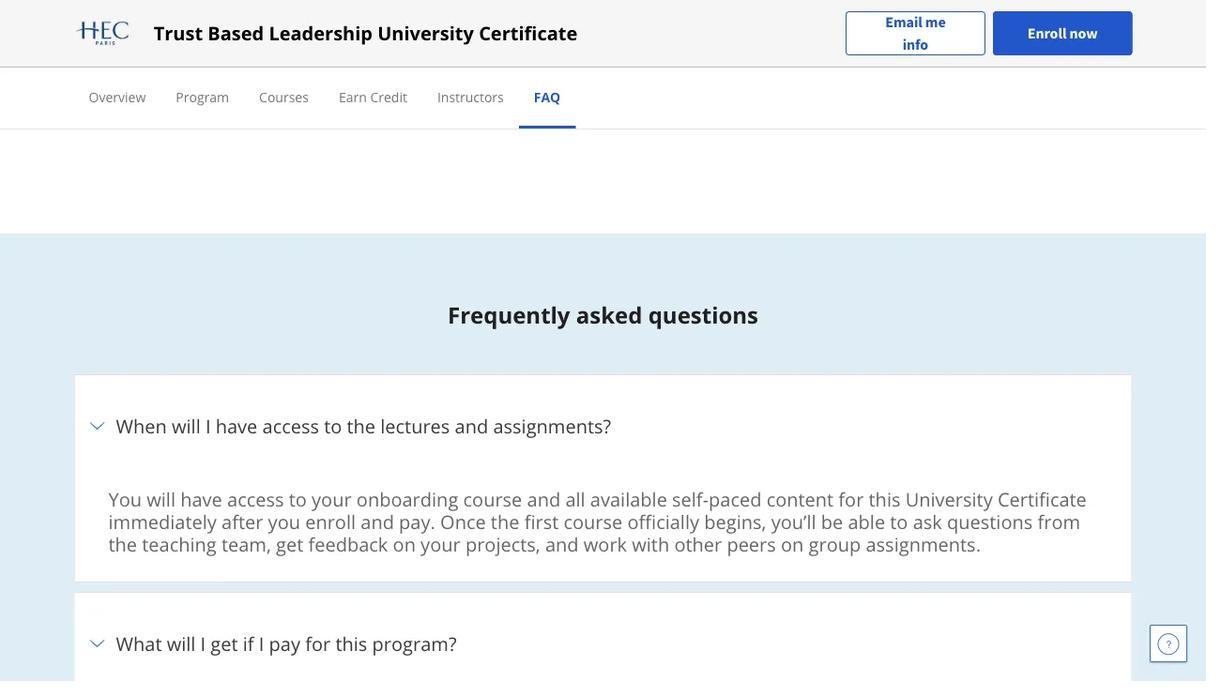 Task type: vqa. For each thing, say whether or not it's contained in the screenshot.
| at the top right
no



Task type: locate. For each thing, give the bounding box(es) containing it.
frequently
[[448, 300, 571, 331]]

list item containing when will i have access to the lectures and assignments?
[[74, 375, 1133, 594]]

group
[[809, 532, 862, 557]]

1 horizontal spatial the
[[347, 413, 376, 439]]

to left lectures
[[324, 413, 342, 439]]

1 vertical spatial have
[[181, 487, 222, 512]]

1 vertical spatial this
[[336, 631, 368, 657]]

will
[[172, 413, 201, 439], [147, 487, 176, 512], [167, 631, 196, 657]]

the left first
[[491, 509, 520, 535]]

earn credit link
[[339, 88, 408, 106]]

the down you
[[108, 532, 137, 557]]

you
[[268, 509, 301, 535]]

pay.
[[399, 509, 436, 535]]

university up credit
[[378, 20, 474, 46]]

0 vertical spatial certificate
[[479, 20, 578, 46]]

and right lectures
[[455, 413, 489, 439]]

0 horizontal spatial course
[[464, 487, 523, 512]]

access
[[263, 413, 319, 439], [227, 487, 284, 512]]

officially
[[628, 509, 700, 535]]

0 horizontal spatial certificate
[[479, 20, 578, 46]]

first
[[525, 509, 559, 535]]

help center image
[[1158, 633, 1181, 656]]

have inside you will have access to your onboarding course and all available self-paced content for this university certificate immediately after you enroll and pay. once the first course officially begins, you'll be able to ask questions from the teaching team, get feedback on your projects, and work with other peers on group assignments.
[[181, 487, 222, 512]]

what will i get if i pay for this program? button
[[86, 605, 1121, 682]]

1 horizontal spatial course
[[564, 509, 623, 535]]

assignments?
[[493, 413, 612, 439]]

1 horizontal spatial to
[[324, 413, 342, 439]]

available
[[591, 487, 668, 512]]

0 horizontal spatial your
[[312, 487, 352, 512]]

get
[[276, 532, 304, 557], [211, 631, 238, 657]]

university
[[378, 20, 474, 46], [906, 487, 993, 512]]

what will i get if i pay for this program?
[[116, 631, 462, 657]]

i left if
[[201, 631, 206, 657]]

overview
[[89, 88, 146, 106]]

0 horizontal spatial questions
[[649, 300, 759, 331]]

to right after
[[289, 487, 307, 512]]

you will have access to your onboarding course and all available self-paced content for this university certificate immediately after you enroll and pay. once the first course officially begins, you'll be able to ask questions from the teaching team, get feedback on your projects, and work with other peers on group assignments.
[[108, 487, 1087, 557]]

hec paris image
[[74, 18, 131, 48]]

what will i get if i pay for this program? list item
[[74, 593, 1133, 682]]

for inside you will have access to your onboarding course and all available self-paced content for this university certificate immediately after you enroll and pay. once the first course officially begins, you'll be able to ask questions from the teaching team, get feedback on your projects, and work with other peers on group assignments.
[[839, 487, 864, 512]]

0 vertical spatial access
[[263, 413, 319, 439]]

1 horizontal spatial questions
[[948, 509, 1033, 535]]

0 vertical spatial this
[[869, 487, 901, 512]]

courses link
[[259, 88, 309, 106]]

questions
[[649, 300, 759, 331], [948, 509, 1033, 535]]

and
[[455, 413, 489, 439], [527, 487, 561, 512], [361, 509, 394, 535], [546, 532, 579, 557]]

for up the group
[[839, 487, 864, 512]]

0 vertical spatial have
[[216, 413, 258, 439]]

course
[[464, 487, 523, 512], [564, 509, 623, 535]]

this left ask
[[869, 487, 901, 512]]

1 vertical spatial will
[[147, 487, 176, 512]]

your
[[312, 487, 352, 512], [421, 532, 461, 557]]

you
[[108, 487, 142, 512]]

have inside dropdown button
[[216, 413, 258, 439]]

access inside you will have access to your onboarding course and all available self-paced content for this university certificate immediately after you enroll and pay. once the first course officially begins, you'll be able to ask questions from the teaching team, get feedback on your projects, and work with other peers on group assignments.
[[227, 487, 284, 512]]

you'll
[[772, 509, 817, 535]]

to inside dropdown button
[[324, 413, 342, 439]]

valérie gauthier
[[201, 29, 355, 55]]

0 horizontal spatial this
[[336, 631, 368, 657]]

peers
[[727, 532, 777, 557]]

immediately
[[108, 509, 217, 535]]

on right "peers"
[[781, 532, 804, 557]]

1 vertical spatial certificate
[[998, 487, 1087, 512]]

credit
[[370, 88, 408, 106]]

i inside list item
[[206, 413, 211, 439]]

will for when
[[172, 413, 201, 439]]

onboarding
[[357, 487, 459, 512]]

your up feedback
[[312, 487, 352, 512]]

this inside you will have access to your onboarding course and all available self-paced content for this university certificate immediately after you enroll and pay. once the first course officially begins, you'll be able to ask questions from the teaching team, get feedback on your projects, and work with other peers on group assignments.
[[869, 487, 901, 512]]

1 vertical spatial questions
[[948, 509, 1033, 535]]

will inside when will i have access to the lectures and assignments? dropdown button
[[172, 413, 201, 439]]

i
[[206, 413, 211, 439], [201, 631, 206, 657], [259, 631, 264, 657]]

this left program?
[[336, 631, 368, 657]]

2 on from the left
[[781, 532, 804, 557]]

certificate inside you will have access to your onboarding course and all available self-paced content for this university certificate immediately after you enroll and pay. once the first course officially begins, you'll be able to ask questions from the teaching team, get feedback on your projects, and work with other peers on group assignments.
[[998, 487, 1087, 512]]

will right you
[[147, 487, 176, 512]]

0 vertical spatial will
[[172, 413, 201, 439]]

1 horizontal spatial this
[[869, 487, 901, 512]]

will inside what will i get if i pay for this program? dropdown button
[[167, 631, 196, 657]]

1 horizontal spatial certificate
[[998, 487, 1087, 512]]

i for have
[[206, 413, 211, 439]]

faq
[[534, 88, 561, 106]]

this inside dropdown button
[[336, 631, 368, 657]]

collapsed list
[[74, 375, 1133, 682]]

and inside dropdown button
[[455, 413, 489, 439]]

i for get
[[201, 631, 206, 657]]

1 vertical spatial for
[[306, 631, 331, 657]]

0 vertical spatial your
[[312, 487, 352, 512]]

to left ask
[[891, 509, 909, 535]]

have
[[216, 413, 258, 439], [181, 487, 222, 512]]

program?
[[373, 631, 457, 657]]

get left if
[[211, 631, 238, 657]]

assignments.
[[866, 532, 982, 557]]

2 horizontal spatial the
[[491, 509, 520, 535]]

1 vertical spatial get
[[211, 631, 238, 657]]

for right pay
[[306, 631, 331, 657]]

program link
[[176, 88, 229, 106]]

1 on from the left
[[393, 532, 416, 557]]

i right if
[[259, 631, 264, 657]]

for
[[839, 487, 864, 512], [306, 631, 331, 657]]

other
[[675, 532, 722, 557]]

1 horizontal spatial on
[[781, 532, 804, 557]]

0 vertical spatial for
[[839, 487, 864, 512]]

projects,
[[466, 532, 541, 557]]

asked
[[576, 300, 643, 331]]

1 horizontal spatial get
[[276, 532, 304, 557]]

the
[[347, 413, 376, 439], [491, 509, 520, 535], [108, 532, 137, 557]]

will right what
[[167, 631, 196, 657]]

1 horizontal spatial for
[[839, 487, 864, 512]]

email
[[886, 13, 923, 31]]

1 vertical spatial university
[[906, 487, 993, 512]]

list item
[[74, 375, 1133, 594]]

on
[[393, 532, 416, 557], [781, 532, 804, 557]]

when
[[116, 413, 167, 439]]

self-
[[673, 487, 709, 512]]

leadership
[[269, 20, 373, 46]]

associate professor
[[201, 67, 339, 87]]

university up assignments. at the right bottom of the page
[[906, 487, 993, 512]]

valérie gauthier image
[[74, 16, 179, 121]]

content
[[767, 487, 834, 512]]

on down onboarding
[[393, 532, 416, 557]]

1 vertical spatial access
[[227, 487, 284, 512]]

professor
[[271, 67, 339, 87]]

to
[[324, 413, 342, 439], [289, 487, 307, 512], [891, 509, 909, 535]]

1 horizontal spatial university
[[906, 487, 993, 512]]

0 horizontal spatial university
[[378, 20, 474, 46]]

will inside you will have access to your onboarding course and all available self-paced content for this university certificate immediately after you enroll and pay. once the first course officially begins, you'll be able to ask questions from the teaching team, get feedback on your projects, and work with other peers on group assignments.
[[147, 487, 176, 512]]

chevron right image
[[86, 415, 108, 438]]

overview link
[[89, 88, 146, 106]]

i right when
[[206, 413, 211, 439]]

and left pay.
[[361, 509, 394, 535]]

certificate menu element
[[74, 68, 1133, 129]]

0 horizontal spatial get
[[211, 631, 238, 657]]

2 vertical spatial will
[[167, 631, 196, 657]]

1 vertical spatial your
[[421, 532, 461, 557]]

all
[[566, 487, 586, 512]]

this
[[869, 487, 901, 512], [336, 631, 368, 657]]

will for you
[[147, 487, 176, 512]]

0 horizontal spatial for
[[306, 631, 331, 657]]

0 vertical spatial get
[[276, 532, 304, 557]]

get inside you will have access to your onboarding course and all available self-paced content for this university certificate immediately after you enroll and pay. once the first course officially begins, you'll be able to ask questions from the teaching team, get feedback on your projects, and work with other peers on group assignments.
[[276, 532, 304, 557]]

get right team,
[[276, 532, 304, 557]]

email me info
[[886, 13, 946, 54]]

the left lectures
[[347, 413, 376, 439]]

certificate
[[479, 20, 578, 46], [998, 487, 1087, 512]]

faq link
[[534, 88, 561, 106]]

will right when
[[172, 413, 201, 439]]

email me info button
[[846, 11, 986, 56]]

0 horizontal spatial on
[[393, 532, 416, 557]]

your down onboarding
[[421, 532, 461, 557]]



Task type: describe. For each thing, give the bounding box(es) containing it.
questions inside you will have access to your onboarding course and all available self-paced content for this university certificate immediately after you enroll and pay. once the first course officially begins, you'll be able to ask questions from the teaching team, get feedback on your projects, and work with other peers on group assignments.
[[948, 509, 1033, 535]]

valérie
[[201, 29, 267, 55]]

0 horizontal spatial to
[[289, 487, 307, 512]]

after
[[222, 509, 263, 535]]

enroll now button
[[994, 11, 1133, 55]]

program
[[176, 88, 229, 106]]

begins,
[[705, 509, 767, 535]]

chevron right image
[[86, 633, 108, 656]]

will for what
[[167, 631, 196, 657]]

associate
[[201, 67, 267, 87]]

feedback
[[309, 532, 388, 557]]

ask
[[914, 509, 943, 535]]

get inside what will i get if i pay for this program? dropdown button
[[211, 631, 238, 657]]

the inside dropdown button
[[347, 413, 376, 439]]

enroll now
[[1028, 24, 1098, 43]]

for inside dropdown button
[[306, 631, 331, 657]]

0 horizontal spatial the
[[108, 532, 137, 557]]

instructors link
[[438, 88, 504, 106]]

access inside dropdown button
[[263, 413, 319, 439]]

teaching
[[142, 532, 217, 557]]

once
[[441, 509, 486, 535]]

earn
[[339, 88, 367, 106]]

if
[[243, 631, 254, 657]]

pay
[[269, 631, 301, 657]]

earn credit
[[339, 88, 408, 106]]

team,
[[222, 532, 271, 557]]

paced
[[709, 487, 762, 512]]

frequently asked questions
[[448, 300, 759, 331]]

info
[[903, 35, 929, 54]]

from
[[1038, 509, 1081, 535]]

when will i have access to the lectures and assignments?
[[116, 413, 616, 439]]

2 horizontal spatial to
[[891, 509, 909, 535]]

gauthier
[[272, 29, 355, 55]]

with
[[632, 532, 670, 557]]

1 horizontal spatial your
[[421, 532, 461, 557]]

me
[[926, 13, 946, 31]]

when will i have access to the lectures and assignments? button
[[86, 387, 1121, 466]]

courses
[[259, 88, 309, 106]]

based
[[208, 20, 264, 46]]

enroll
[[305, 509, 356, 535]]

lectures
[[381, 413, 450, 439]]

and left all
[[527, 487, 561, 512]]

instructors
[[438, 88, 504, 106]]

0 vertical spatial questions
[[649, 300, 759, 331]]

now
[[1070, 24, 1098, 43]]

trust based leadership university certificate
[[154, 20, 578, 46]]

be
[[822, 509, 844, 535]]

trust
[[154, 20, 203, 46]]

enroll
[[1028, 24, 1067, 43]]

university inside you will have access to your onboarding course and all available self-paced content for this university certificate immediately after you enroll and pay. once the first course officially begins, you'll be able to ask questions from the teaching team, get feedback on your projects, and work with other peers on group assignments.
[[906, 487, 993, 512]]

work
[[584, 532, 627, 557]]

and left work in the bottom of the page
[[546, 532, 579, 557]]

what
[[116, 631, 162, 657]]

able
[[849, 509, 886, 535]]

0 vertical spatial university
[[378, 20, 474, 46]]



